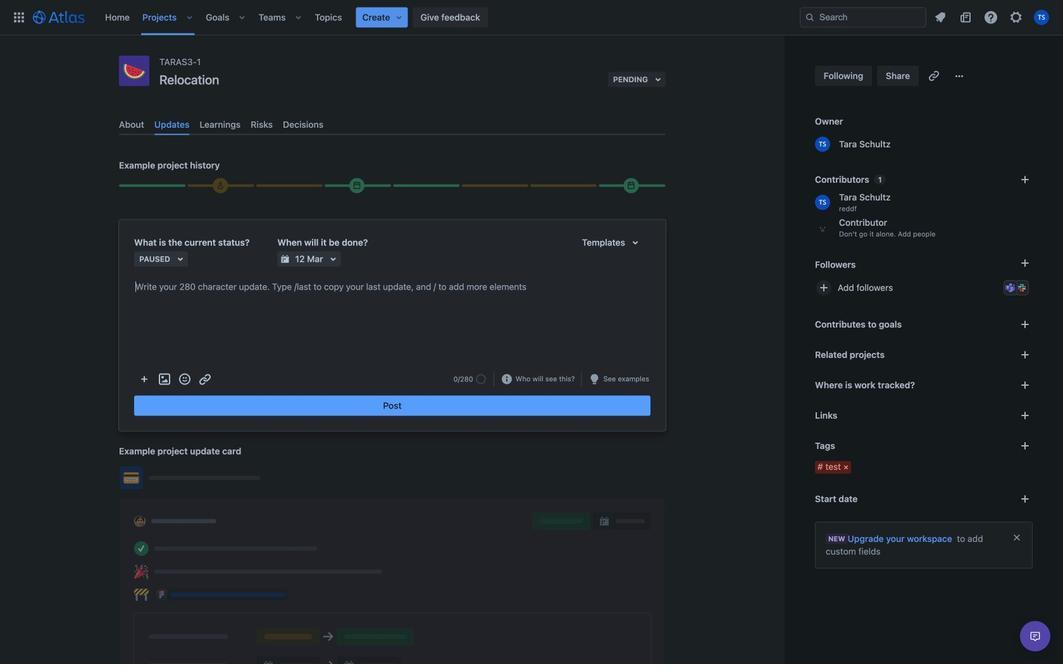 Task type: locate. For each thing, give the bounding box(es) containing it.
msteams logo showing  channels are connected to this project image
[[1005, 283, 1016, 293]]

banner
[[0, 0, 1063, 35]]

add files, videos, or images image
[[157, 372, 172, 387]]

slack logo showing nan channels are connected to this project image
[[1017, 283, 1027, 293]]

open intercom messenger image
[[1028, 629, 1043, 644]]

add follower image
[[816, 280, 831, 296]]

tab list
[[114, 114, 671, 135]]

more actions image
[[137, 372, 152, 387]]

help image
[[983, 10, 999, 25]]

insert emoji image
[[177, 372, 192, 387]]

Search field
[[800, 7, 926, 28]]

None search field
[[800, 7, 926, 28]]

search image
[[805, 12, 815, 22]]



Task type: vqa. For each thing, say whether or not it's contained in the screenshot.
"tab list"
yes



Task type: describe. For each thing, give the bounding box(es) containing it.
close tag image
[[841, 463, 851, 473]]

top element
[[8, 0, 800, 35]]

Main content area, start typing to enter text. text field
[[134, 279, 650, 299]]

add a follower image
[[1017, 256, 1033, 271]]

close banner image
[[1012, 533, 1022, 543]]

insert link image
[[197, 372, 213, 387]]



